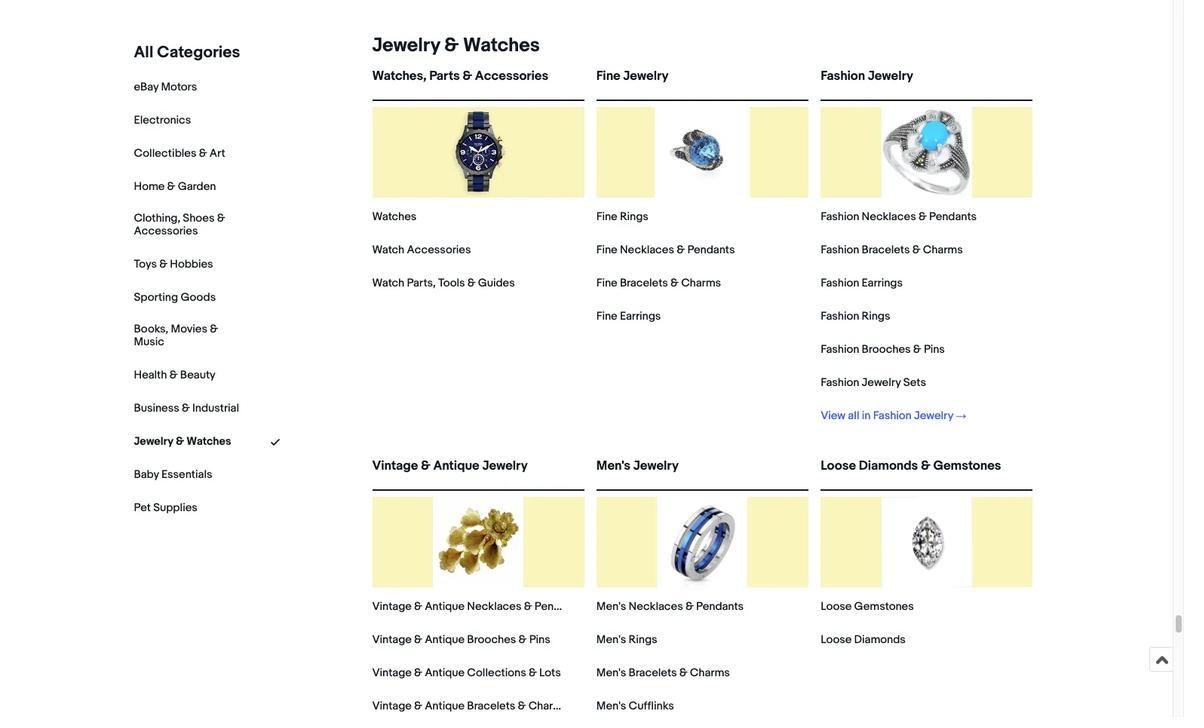 Task type: describe. For each thing, give the bounding box(es) containing it.
vintage for vintage & antique collections & lots
[[372, 666, 412, 681]]

fine bracelets & charms link
[[597, 276, 722, 291]]

pet supplies link
[[134, 501, 198, 515]]

loose diamonds & gemstones link
[[821, 459, 1034, 487]]

men's jewelry link
[[597, 459, 809, 487]]

loose diamonds link
[[821, 633, 906, 648]]

bracelets down collections
[[467, 700, 516, 714]]

health & beauty
[[134, 368, 216, 382]]

fashion rings link
[[821, 309, 891, 324]]

industrial
[[192, 401, 239, 416]]

& inside the books, movies & music
[[210, 322, 218, 336]]

fine jewelry image
[[656, 107, 750, 198]]

fashion for fashion jewelry
[[821, 69, 866, 84]]

bracelets for fashion
[[862, 243, 911, 257]]

vintage & antique collections & lots link
[[372, 666, 561, 681]]

rings for fashion rings
[[862, 309, 891, 324]]

vintage for vintage & antique necklaces & pendants
[[372, 600, 412, 614]]

vintage & antique necklaces & pendants
[[372, 600, 583, 614]]

sporting goods
[[134, 290, 216, 305]]

watches link
[[372, 210, 417, 224]]

goods
[[181, 290, 216, 305]]

watch parts, tools & guides
[[372, 276, 515, 291]]

supplies
[[153, 501, 198, 515]]

0 vertical spatial jewelry & watches
[[372, 34, 540, 57]]

fashion rings
[[821, 309, 891, 324]]

vintage for vintage & antique jewelry
[[372, 459, 418, 474]]

antique for collections
[[425, 666, 465, 681]]

watch parts, tools & guides link
[[372, 276, 515, 291]]

fashion for fashion bracelets & charms
[[821, 243, 860, 257]]

books, movies & music
[[134, 322, 218, 349]]

ebay motors
[[134, 80, 197, 94]]

ebay motors link
[[134, 80, 197, 94]]

fashion brooches & pins
[[821, 343, 946, 357]]

bracelets for fine
[[620, 276, 669, 291]]

watches,
[[372, 69, 427, 84]]

essentials
[[161, 468, 212, 482]]

baby
[[134, 468, 159, 482]]

electronics link
[[134, 113, 191, 128]]

men's cufflinks
[[597, 700, 674, 714]]

sets
[[904, 376, 927, 390]]

fashion necklaces & pendants
[[821, 210, 977, 224]]

vintage & antique bracelets & charms
[[372, 700, 569, 714]]

baby essentials link
[[134, 468, 212, 482]]

men's necklaces & pendants link
[[597, 600, 744, 614]]

rings for men's rings
[[629, 633, 658, 648]]

business & industrial
[[134, 401, 239, 416]]

fashion jewelry sets link
[[821, 376, 927, 390]]

fashion jewelry
[[821, 69, 914, 84]]

vintage & antique collections & lots
[[372, 666, 561, 681]]

0 horizontal spatial pins
[[530, 633, 551, 648]]

1 horizontal spatial pins
[[924, 343, 946, 357]]

health
[[134, 368, 167, 382]]

baby essentials
[[134, 468, 212, 482]]

fashion earrings
[[821, 276, 903, 291]]

fine bracelets & charms
[[597, 276, 722, 291]]

vintage & antique brooches & pins
[[372, 633, 551, 648]]

sporting
[[134, 290, 178, 305]]

pet supplies
[[134, 501, 198, 515]]

guides
[[478, 276, 515, 291]]

fashion for fashion rings
[[821, 309, 860, 324]]

loose for loose diamonds
[[821, 633, 852, 648]]

music
[[134, 335, 164, 349]]

pendants for fine necklaces & pendants
[[688, 243, 735, 257]]

rings for fine rings
[[620, 210, 649, 224]]

0 horizontal spatial jewelry & watches
[[134, 434, 231, 449]]

vintage & antique necklaces & pendants link
[[372, 600, 583, 614]]

fashion for fashion earrings
[[821, 276, 860, 291]]

loose gemstones
[[821, 600, 914, 614]]

bracelets for men's
[[629, 666, 677, 681]]

0 horizontal spatial jewelry & watches link
[[134, 434, 231, 449]]

loose diamonds & gemstones
[[821, 459, 1002, 474]]

clothing, shoes & accessories
[[134, 211, 225, 238]]

pendants for fashion necklaces & pendants
[[930, 210, 977, 224]]

men's necklaces & pendants
[[597, 600, 744, 614]]

home & garden
[[134, 180, 216, 194]]

fine for fine earrings
[[597, 309, 618, 324]]

fashion bracelets & charms link
[[821, 243, 964, 257]]

home & garden link
[[134, 180, 216, 194]]

sporting goods link
[[134, 290, 216, 305]]

fine rings
[[597, 210, 649, 224]]

men's jewelry
[[597, 459, 679, 474]]

earrings for fashion earrings
[[862, 276, 903, 291]]

electronics
[[134, 113, 191, 128]]

toys
[[134, 257, 157, 272]]

view all in fashion jewelry
[[821, 409, 954, 423]]

1 vertical spatial brooches
[[467, 633, 516, 648]]

movies
[[171, 322, 207, 336]]

0 horizontal spatial watches
[[187, 434, 231, 449]]

necklaces for fine
[[620, 243, 675, 257]]

all categories
[[134, 43, 240, 63]]

men's for men's rings
[[597, 633, 627, 648]]

men's jewelry image
[[658, 497, 748, 588]]

vintage & antique jewelry link
[[372, 459, 585, 487]]

antique for necklaces
[[425, 600, 465, 614]]

watches, parts & accessories image
[[433, 107, 524, 198]]

fine for fine rings
[[597, 210, 618, 224]]

collectibles
[[134, 146, 197, 161]]

all
[[134, 43, 154, 63]]

view all in fashion jewelry link
[[821, 409, 967, 423]]

vintage & antique jewelry image
[[433, 497, 524, 588]]

fine for fine necklaces & pendants
[[597, 243, 618, 257]]

diamonds for loose diamonds & gemstones
[[859, 459, 919, 474]]

fine necklaces & pendants link
[[597, 243, 735, 257]]

fine jewelry link
[[597, 69, 809, 97]]

clothing,
[[134, 211, 180, 226]]

men's for men's cufflinks
[[597, 700, 627, 714]]



Task type: locate. For each thing, give the bounding box(es) containing it.
toys & hobbies
[[134, 257, 213, 272]]

bracelets down fashion necklaces & pendants link
[[862, 243, 911, 257]]

0 vertical spatial watches
[[463, 34, 540, 57]]

1 vertical spatial rings
[[862, 309, 891, 324]]

watch accessories link
[[372, 243, 471, 257]]

0 vertical spatial gemstones
[[934, 459, 1002, 474]]

fine rings link
[[597, 210, 649, 224]]

necklaces up the "fashion bracelets & charms" link
[[862, 210, 917, 224]]

toys & hobbies link
[[134, 257, 213, 272]]

0 vertical spatial earrings
[[862, 276, 903, 291]]

pendants up fashion bracelets & charms
[[930, 210, 977, 224]]

3 loose from the top
[[821, 633, 852, 648]]

0 vertical spatial pins
[[924, 343, 946, 357]]

men's for men's necklaces & pendants
[[597, 600, 627, 614]]

3 men's from the top
[[597, 633, 627, 648]]

necklaces for men's
[[629, 600, 684, 614]]

watch down watches link
[[372, 243, 405, 257]]

1 vertical spatial watch
[[372, 276, 405, 291]]

1 horizontal spatial jewelry & watches link
[[366, 34, 540, 57]]

watches down the industrial
[[187, 434, 231, 449]]

fashion earrings link
[[821, 276, 903, 291]]

1 loose from the top
[[821, 459, 857, 474]]

pendants for men's necklaces & pendants
[[697, 600, 744, 614]]

fine for fine jewelry
[[597, 69, 621, 84]]

parts
[[430, 69, 460, 84]]

1 vertical spatial jewelry & watches link
[[134, 434, 231, 449]]

2 vertical spatial rings
[[629, 633, 658, 648]]

1 vertical spatial pins
[[530, 633, 551, 648]]

brooches
[[862, 343, 911, 357], [467, 633, 516, 648]]

cufflinks
[[629, 700, 674, 714]]

antique for jewelry
[[434, 459, 480, 474]]

diamonds down view all in fashion jewelry
[[859, 459, 919, 474]]

0 horizontal spatial brooches
[[467, 633, 516, 648]]

4 vintage from the top
[[372, 666, 412, 681]]

pins up lots on the left of page
[[530, 633, 551, 648]]

fashion bracelets & charms
[[821, 243, 964, 257]]

loose for loose diamonds & gemstones
[[821, 459, 857, 474]]

charms for fashion bracelets & charms
[[924, 243, 964, 257]]

business & industrial link
[[134, 401, 239, 416]]

pendants up lots on the left of page
[[535, 600, 583, 614]]

men's bracelets & charms link
[[597, 666, 730, 681]]

0 horizontal spatial accessories
[[134, 224, 198, 238]]

men's rings link
[[597, 633, 658, 648]]

men's
[[597, 459, 631, 474], [597, 600, 627, 614], [597, 633, 627, 648], [597, 666, 627, 681], [597, 700, 627, 714]]

0 vertical spatial brooches
[[862, 343, 911, 357]]

jewelry & watches down business & industrial
[[134, 434, 231, 449]]

pet
[[134, 501, 151, 515]]

necklaces up the fine bracelets & charms
[[620, 243, 675, 257]]

jewelry & watches link
[[366, 34, 540, 57], [134, 434, 231, 449]]

accessories inside watches, parts & accessories link
[[475, 69, 549, 84]]

home
[[134, 180, 165, 194]]

men's for men's bracelets & charms
[[597, 666, 627, 681]]

1 vertical spatial accessories
[[134, 224, 198, 238]]

5 men's from the top
[[597, 700, 627, 714]]

watch
[[372, 243, 405, 257], [372, 276, 405, 291]]

accessories for watches, parts & accessories
[[475, 69, 549, 84]]

3 vintage from the top
[[372, 633, 412, 648]]

watch accessories
[[372, 243, 471, 257]]

1 horizontal spatial accessories
[[407, 243, 471, 257]]

in
[[862, 409, 871, 423]]

collections
[[467, 666, 527, 681]]

jewelry & watches link down business & industrial
[[134, 434, 231, 449]]

health & beauty link
[[134, 368, 216, 382]]

fashion jewelry link
[[821, 69, 1034, 97]]

rings up the fine necklaces & pendants link
[[620, 210, 649, 224]]

antique for brooches
[[425, 633, 465, 648]]

beauty
[[180, 368, 216, 382]]

0 vertical spatial accessories
[[475, 69, 549, 84]]

jewelry
[[372, 34, 440, 57], [624, 69, 669, 84], [869, 69, 914, 84], [862, 376, 901, 390], [915, 409, 954, 423], [134, 434, 173, 449], [483, 459, 528, 474], [634, 459, 679, 474]]

fashion for fashion jewelry sets
[[821, 376, 860, 390]]

loose gemstones link
[[821, 600, 914, 614]]

loose down 'view'
[[821, 459, 857, 474]]

1 vertical spatial earrings
[[620, 309, 661, 324]]

rings up fashion brooches & pins
[[862, 309, 891, 324]]

fine jewelry
[[597, 69, 669, 84]]

pendants up fine bracelets & charms link
[[688, 243, 735, 257]]

jewelry & watches link up watches, parts & accessories
[[366, 34, 540, 57]]

fine for fine bracelets & charms
[[597, 276, 618, 291]]

rings up men's bracelets & charms link
[[629, 633, 658, 648]]

0 vertical spatial diamonds
[[859, 459, 919, 474]]

charms for men's bracelets & charms
[[690, 666, 730, 681]]

loose
[[821, 459, 857, 474], [821, 600, 852, 614], [821, 633, 852, 648]]

earrings for fine earrings
[[620, 309, 661, 324]]

books,
[[134, 322, 168, 336]]

pendants
[[930, 210, 977, 224], [688, 243, 735, 257], [535, 600, 583, 614], [697, 600, 744, 614]]

bracelets up 'fine earrings' link
[[620, 276, 669, 291]]

2 vertical spatial loose
[[821, 633, 852, 648]]

loose diamonds & gemstones image
[[882, 497, 973, 588]]

0 vertical spatial rings
[[620, 210, 649, 224]]

ebay
[[134, 80, 159, 94]]

loose up loose diamonds
[[821, 600, 852, 614]]

1 vintage from the top
[[372, 459, 418, 474]]

2 fine from the top
[[597, 210, 618, 224]]

5 vintage from the top
[[372, 700, 412, 714]]

jewelry & watches
[[372, 34, 540, 57], [134, 434, 231, 449]]

fine necklaces & pendants
[[597, 243, 735, 257]]

4 fine from the top
[[597, 276, 618, 291]]

watch left parts,
[[372, 276, 405, 291]]

garden
[[178, 180, 216, 194]]

fashion for fashion brooches & pins
[[821, 343, 860, 357]]

accessories up toys & hobbies
[[134, 224, 198, 238]]

loose diamonds
[[821, 633, 906, 648]]

& inside clothing, shoes & accessories
[[217, 211, 225, 226]]

2 horizontal spatial watches
[[463, 34, 540, 57]]

watches up watches, parts & accessories link
[[463, 34, 540, 57]]

1 vertical spatial watches
[[372, 210, 417, 224]]

brooches up 'fashion jewelry sets' link
[[862, 343, 911, 357]]

lots
[[540, 666, 561, 681]]

vintage & antique bracelets & charms link
[[372, 700, 569, 714]]

diamonds down loose gemstones
[[855, 633, 906, 648]]

2 vertical spatial watches
[[187, 434, 231, 449]]

1 horizontal spatial earrings
[[862, 276, 903, 291]]

watches up watch accessories
[[372, 210, 417, 224]]

fashion brooches & pins link
[[821, 343, 946, 357]]

watches, parts & accessories link
[[372, 69, 585, 97]]

diamonds for loose diamonds
[[855, 633, 906, 648]]

brooches up collections
[[467, 633, 516, 648]]

watch for watch parts, tools & guides
[[372, 276, 405, 291]]

2 vintage from the top
[[372, 600, 412, 614]]

vintage for vintage & antique bracelets & charms
[[372, 700, 412, 714]]

watch for watch accessories
[[372, 243, 405, 257]]

1 vertical spatial jewelry & watches
[[134, 434, 231, 449]]

2 men's from the top
[[597, 600, 627, 614]]

collectibles & art
[[134, 146, 225, 161]]

2 watch from the top
[[372, 276, 405, 291]]

accessories for clothing, shoes & accessories
[[134, 224, 198, 238]]

loose for loose gemstones
[[821, 600, 852, 614]]

5 fine from the top
[[597, 309, 618, 324]]

earrings down the "fashion bracelets & charms" link
[[862, 276, 903, 291]]

1 horizontal spatial watches
[[372, 210, 417, 224]]

necklaces
[[862, 210, 917, 224], [620, 243, 675, 257], [467, 600, 522, 614], [629, 600, 684, 614]]

categories
[[157, 43, 240, 63]]

charms for fine bracelets & charms
[[682, 276, 722, 291]]

1 horizontal spatial gemstones
[[934, 459, 1002, 474]]

motors
[[161, 80, 197, 94]]

earrings
[[862, 276, 903, 291], [620, 309, 661, 324]]

watches, parts & accessories
[[372, 69, 549, 84]]

earrings down the fine bracelets & charms
[[620, 309, 661, 324]]

2 vertical spatial accessories
[[407, 243, 471, 257]]

fashion jewelry sets
[[821, 376, 927, 390]]

2 loose from the top
[[821, 600, 852, 614]]

vintage & antique brooches & pins link
[[372, 633, 551, 648]]

0 vertical spatial loose
[[821, 459, 857, 474]]

rings
[[620, 210, 649, 224], [862, 309, 891, 324], [629, 633, 658, 648]]

clothing, shoes & accessories link
[[134, 211, 240, 238]]

1 horizontal spatial brooches
[[862, 343, 911, 357]]

bracelets up cufflinks
[[629, 666, 677, 681]]

men's rings
[[597, 633, 658, 648]]

charms
[[924, 243, 964, 257], [682, 276, 722, 291], [690, 666, 730, 681], [529, 700, 569, 714]]

3 fine from the top
[[597, 243, 618, 257]]

0 vertical spatial watch
[[372, 243, 405, 257]]

books, movies & music link
[[134, 322, 240, 349]]

tools
[[438, 276, 465, 291]]

jewelry & watches up watches, parts & accessories
[[372, 34, 540, 57]]

1 vertical spatial gemstones
[[855, 600, 914, 614]]

1 horizontal spatial jewelry & watches
[[372, 34, 540, 57]]

fashion necklaces & pendants link
[[821, 210, 977, 224]]

business
[[134, 401, 179, 416]]

1 vertical spatial diamonds
[[855, 633, 906, 648]]

men's for men's jewelry
[[597, 459, 631, 474]]

pins up the sets
[[924, 343, 946, 357]]

necklaces up vintage & antique brooches & pins
[[467, 600, 522, 614]]

collectibles & art link
[[134, 146, 225, 161]]

all
[[849, 409, 860, 423]]

fine earrings
[[597, 309, 661, 324]]

hobbies
[[170, 257, 213, 272]]

necklaces up men's rings
[[629, 600, 684, 614]]

accessories up watch parts, tools & guides
[[407, 243, 471, 257]]

men's bracelets & charms
[[597, 666, 730, 681]]

1 vertical spatial loose
[[821, 600, 852, 614]]

loose down loose gemstones
[[821, 633, 852, 648]]

4 men's from the top
[[597, 666, 627, 681]]

&
[[445, 34, 459, 57], [463, 69, 473, 84], [199, 146, 207, 161], [167, 180, 175, 194], [919, 210, 927, 224], [217, 211, 225, 226], [677, 243, 685, 257], [913, 243, 921, 257], [159, 257, 168, 272], [468, 276, 476, 291], [671, 276, 679, 291], [210, 322, 218, 336], [914, 343, 922, 357], [170, 368, 178, 382], [182, 401, 190, 416], [176, 434, 184, 449], [421, 459, 431, 474], [921, 459, 931, 474], [414, 600, 423, 614], [524, 600, 533, 614], [686, 600, 694, 614], [414, 633, 423, 648], [519, 633, 527, 648], [414, 666, 423, 681], [529, 666, 537, 681], [680, 666, 688, 681], [414, 700, 423, 714], [518, 700, 526, 714]]

watches
[[463, 34, 540, 57], [372, 210, 417, 224], [187, 434, 231, 449]]

1 men's from the top
[[597, 459, 631, 474]]

fashion jewelry image
[[882, 107, 973, 198]]

2 horizontal spatial accessories
[[475, 69, 549, 84]]

pins
[[924, 343, 946, 357], [530, 633, 551, 648]]

men's cufflinks link
[[597, 700, 674, 714]]

0 horizontal spatial gemstones
[[855, 600, 914, 614]]

antique for bracelets
[[425, 700, 465, 714]]

vintage for vintage & antique brooches & pins
[[372, 633, 412, 648]]

1 watch from the top
[[372, 243, 405, 257]]

view
[[821, 409, 846, 423]]

accessories inside clothing, shoes & accessories
[[134, 224, 198, 238]]

parts,
[[407, 276, 436, 291]]

necklaces for fashion
[[862, 210, 917, 224]]

fine
[[597, 69, 621, 84], [597, 210, 618, 224], [597, 243, 618, 257], [597, 276, 618, 291], [597, 309, 618, 324]]

0 vertical spatial jewelry & watches link
[[366, 34, 540, 57]]

0 horizontal spatial earrings
[[620, 309, 661, 324]]

accessories right parts
[[475, 69, 549, 84]]

1 fine from the top
[[597, 69, 621, 84]]

fashion for fashion necklaces & pendants
[[821, 210, 860, 224]]

pendants down men's jewelry image
[[697, 600, 744, 614]]



Task type: vqa. For each thing, say whether or not it's contained in the screenshot.
Men's Rings
yes



